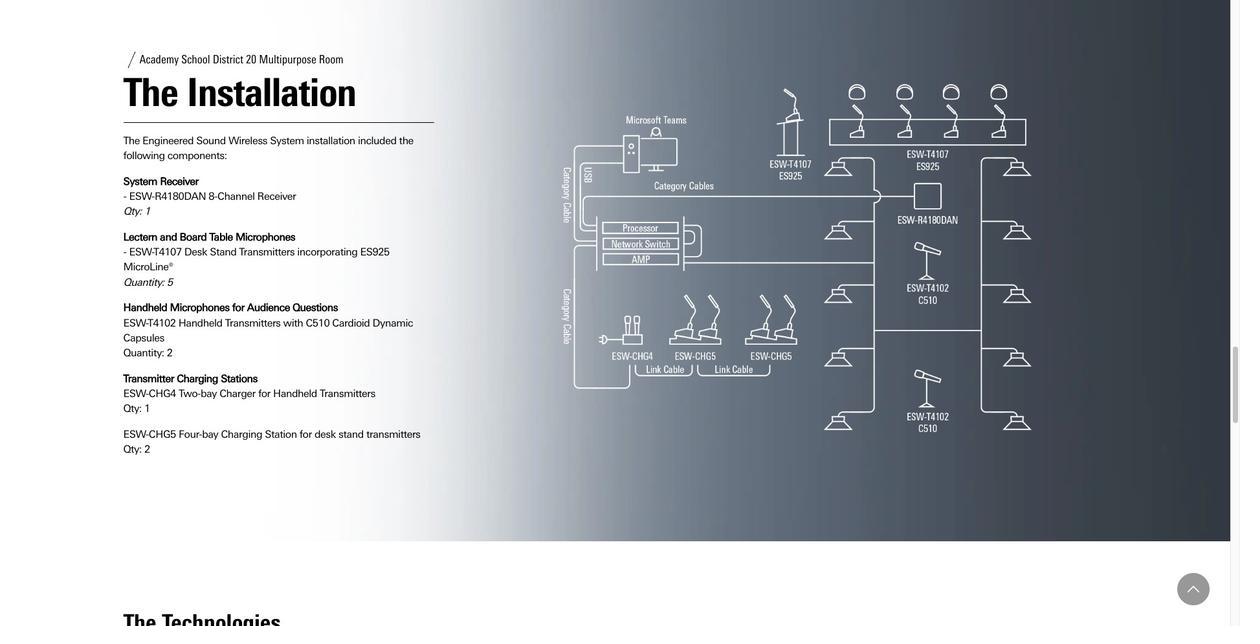 Task type: describe. For each thing, give the bounding box(es) containing it.
board
[[180, 231, 207, 243]]

es925
[[360, 246, 390, 258]]

1 inside "system receiver - esw-r4180dan 8-channel receiver qty: 1"
[[144, 205, 150, 218]]

four-
[[179, 428, 202, 441]]

installation
[[187, 69, 356, 116]]

stand
[[339, 428, 364, 441]]

academy school district 20 multipurpose room
[[139, 53, 344, 67]]

t4102
[[148, 317, 176, 329]]

transmitters for transmitter charging stations
[[320, 388, 375, 400]]

microline®
[[123, 261, 173, 273]]

the for the installation
[[123, 69, 178, 116]]

2 inside handheld microphones for audience questions esw-t4102 handheld transmitters with c510 cardioid dynamic capsules quantity: 2
[[167, 347, 173, 359]]

transmitters
[[366, 428, 420, 441]]

quantity: for lectern and board table microphones - esw-t4107 desk stand transmitters incorporating es925 microline® quantity: 5
[[123, 276, 164, 289]]

dynamic
[[373, 317, 413, 329]]

qty: inside transmitter charging stations esw-chg4 two-bay charger for handheld transmitters qty: 1
[[123, 403, 142, 415]]

components:
[[168, 150, 227, 162]]

for inside esw-chg5 four-bay charging station for desk stand transmitters qty: 2
[[300, 428, 312, 441]]

room
[[319, 53, 344, 67]]

20
[[246, 53, 257, 67]]

- inside "system receiver - esw-r4180dan 8-channel receiver qty: 1"
[[123, 190, 127, 203]]

school
[[181, 53, 210, 67]]

engineered
[[142, 135, 194, 147]]

sound
[[196, 135, 226, 147]]

transmitters for lectern and board table microphones
[[239, 246, 295, 258]]

microphones inside handheld microphones for audience questions esw-t4102 handheld transmitters with c510 cardioid dynamic capsules quantity: 2
[[170, 302, 230, 314]]

and
[[160, 231, 177, 243]]

system inside the engineered sound wireless system installation included the following components:
[[270, 135, 304, 147]]

station
[[265, 428, 297, 441]]

audience
[[247, 302, 290, 314]]

charging inside esw-chg5 four-bay charging station for desk stand transmitters qty: 2
[[221, 428, 262, 441]]

capsules
[[123, 332, 164, 344]]

district
[[213, 53, 243, 67]]

desk
[[315, 428, 336, 441]]

bay inside transmitter charging stations esw-chg4 two-bay charger for handheld transmitters qty: 1
[[201, 388, 217, 400]]

with
[[283, 317, 303, 329]]

8-
[[209, 190, 218, 203]]

bay inside esw-chg5 four-bay charging station for desk stand transmitters qty: 2
[[202, 428, 218, 441]]

- inside 'lectern and board table microphones - esw-t4107 desk stand transmitters incorporating es925 microline® quantity: 5'
[[123, 246, 127, 258]]

microphones inside 'lectern and board table microphones - esw-t4107 desk stand transmitters incorporating es925 microline® quantity: 5'
[[236, 231, 295, 243]]

charging inside transmitter charging stations esw-chg4 two-bay charger for handheld transmitters qty: 1
[[177, 373, 218, 385]]

charger
[[220, 388, 256, 400]]

esw-chg5 four-bay charging station for desk stand transmitters qty: 2
[[123, 428, 420, 456]]

included
[[358, 135, 396, 147]]

transmitter charging stations esw-chg4 two-bay charger for handheld transmitters qty: 1
[[123, 373, 375, 415]]

channel
[[218, 190, 255, 203]]



Task type: vqa. For each thing, say whether or not it's contained in the screenshot.
status
no



Task type: locate. For each thing, give the bounding box(es) containing it.
charging left station
[[221, 428, 262, 441]]

0 horizontal spatial for
[[232, 302, 244, 314]]

esw-
[[129, 190, 155, 203], [129, 246, 154, 258], [123, 317, 148, 329], [123, 388, 149, 400], [123, 428, 149, 441]]

wireless
[[228, 135, 267, 147]]

0 vertical spatial transmitters
[[239, 246, 295, 258]]

transmitters inside handheld microphones for audience questions esw-t4102 handheld transmitters with c510 cardioid dynamic capsules quantity: 2
[[225, 317, 281, 329]]

esw- inside "system receiver - esw-r4180dan 8-channel receiver qty: 1"
[[129, 190, 155, 203]]

1 horizontal spatial system
[[270, 135, 304, 147]]

the up following
[[123, 135, 140, 147]]

0 vertical spatial receiver
[[160, 175, 199, 187]]

0 horizontal spatial handheld
[[123, 302, 167, 314]]

c510
[[306, 317, 330, 329]]

system right wireless
[[270, 135, 304, 147]]

installation
[[307, 135, 355, 147]]

0 vertical spatial quantity:
[[123, 276, 164, 289]]

3 qty: from the top
[[123, 443, 142, 456]]

1 the from the top
[[123, 69, 178, 116]]

bay left charger
[[201, 388, 217, 400]]

bay right chg5
[[202, 428, 218, 441]]

lectern and board table microphones - esw-t4107 desk stand transmitters incorporating es925 microline® quantity: 5
[[123, 231, 390, 289]]

1 - from the top
[[123, 190, 127, 203]]

transmitter
[[123, 373, 174, 385]]

2 qty: from the top
[[123, 403, 142, 415]]

2 horizontal spatial for
[[300, 428, 312, 441]]

questions
[[293, 302, 338, 314]]

2 - from the top
[[123, 246, 127, 258]]

transmitters down audience
[[225, 317, 281, 329]]

quantity: inside handheld microphones for audience questions esw-t4102 handheld transmitters with c510 cardioid dynamic capsules quantity: 2
[[123, 347, 164, 359]]

academy
[[139, 53, 179, 67]]

for inside transmitter charging stations esw-chg4 two-bay charger for handheld transmitters qty: 1
[[258, 388, 271, 400]]

- down lectern
[[123, 246, 127, 258]]

0 vertical spatial bay
[[201, 388, 217, 400]]

1 vertical spatial qty:
[[123, 403, 142, 415]]

0 horizontal spatial microphones
[[170, 302, 230, 314]]

0 vertical spatial charging
[[177, 373, 218, 385]]

1
[[144, 205, 150, 218], [144, 403, 150, 415]]

desk
[[184, 246, 207, 258]]

1 vertical spatial 1
[[144, 403, 150, 415]]

2 vertical spatial qty:
[[123, 443, 142, 456]]

0 horizontal spatial 2
[[144, 443, 150, 456]]

2 down t4102
[[167, 347, 173, 359]]

1 qty: from the top
[[123, 205, 142, 218]]

1 vertical spatial transmitters
[[225, 317, 281, 329]]

1 horizontal spatial microphones
[[236, 231, 295, 243]]

qty: inside esw-chg5 four-bay charging station for desk stand transmitters qty: 2
[[123, 443, 142, 456]]

the inside the engineered sound wireless system installation included the following components:
[[123, 135, 140, 147]]

esw- inside 'lectern and board table microphones - esw-t4107 desk stand transmitters incorporating es925 microline® quantity: 5'
[[129, 246, 154, 258]]

1 1 from the top
[[144, 205, 150, 218]]

2 vertical spatial handheld
[[273, 388, 317, 400]]

the for the engineered sound wireless system installation included the following components:
[[123, 135, 140, 147]]

lectern
[[123, 231, 157, 243]]

2 1 from the top
[[144, 403, 150, 415]]

1 vertical spatial -
[[123, 246, 127, 258]]

t4107
[[154, 246, 182, 258]]

handheld microphones for audience questions esw-t4102 handheld transmitters with c510 cardioid dynamic capsules quantity: 2
[[123, 302, 413, 359]]

2 vertical spatial for
[[300, 428, 312, 441]]

receiver right channel
[[257, 190, 296, 203]]

0 vertical spatial the
[[123, 69, 178, 116]]

quantity: inside 'lectern and board table microphones - esw-t4107 desk stand transmitters incorporating es925 microline® quantity: 5'
[[123, 276, 164, 289]]

microphones right table
[[236, 231, 295, 243]]

0 horizontal spatial charging
[[177, 373, 218, 385]]

microphones down '5'
[[170, 302, 230, 314]]

1 horizontal spatial charging
[[221, 428, 262, 441]]

1 vertical spatial receiver
[[257, 190, 296, 203]]

for left audience
[[232, 302, 244, 314]]

1 vertical spatial handheld
[[178, 317, 222, 329]]

1 vertical spatial system
[[123, 175, 157, 187]]

2 vertical spatial transmitters
[[320, 388, 375, 400]]

handheld up t4102
[[123, 302, 167, 314]]

charging
[[177, 373, 218, 385], [221, 428, 262, 441]]

2 inside esw-chg5 four-bay charging station for desk stand transmitters qty: 2
[[144, 443, 150, 456]]

2 down chg5
[[144, 443, 150, 456]]

stand
[[210, 246, 236, 258]]

charging up two-
[[177, 373, 218, 385]]

two-
[[179, 388, 201, 400]]

microphones
[[236, 231, 295, 243], [170, 302, 230, 314]]

for left desk
[[300, 428, 312, 441]]

0 vertical spatial qty:
[[123, 205, 142, 218]]

2 quantity: from the top
[[123, 347, 164, 359]]

incorporating
[[297, 246, 358, 258]]

handheld
[[123, 302, 167, 314], [178, 317, 222, 329], [273, 388, 317, 400]]

0 vertical spatial for
[[232, 302, 244, 314]]

transmitters right 'stand' on the left top of the page
[[239, 246, 295, 258]]

esw- inside transmitter charging stations esw-chg4 two-bay charger for handheld transmitters qty: 1
[[123, 388, 149, 400]]

quantity:
[[123, 276, 164, 289], [123, 347, 164, 359]]

quantity: for handheld microphones for audience questions esw-t4102 handheld transmitters with c510 cardioid dynamic capsules quantity: 2
[[123, 347, 164, 359]]

1 vertical spatial 2
[[144, 443, 150, 456]]

the
[[399, 135, 414, 147]]

handheld up station
[[273, 388, 317, 400]]

chg4
[[149, 388, 176, 400]]

system receiver - esw-r4180dan 8-channel receiver qty: 1
[[123, 175, 296, 218]]

esw- down lectern
[[129, 246, 154, 258]]

2 horizontal spatial handheld
[[273, 388, 317, 400]]

- up lectern
[[123, 190, 127, 203]]

bay
[[201, 388, 217, 400], [202, 428, 218, 441]]

0 vertical spatial handheld
[[123, 302, 167, 314]]

handheld right t4102
[[178, 317, 222, 329]]

2
[[167, 347, 173, 359], [144, 443, 150, 456]]

1 vertical spatial microphones
[[170, 302, 230, 314]]

1 down "chg4"
[[144, 403, 150, 415]]

esw- down "chg4"
[[123, 428, 149, 441]]

1 quantity: from the top
[[123, 276, 164, 289]]

stations
[[221, 373, 258, 385]]

0 horizontal spatial receiver
[[160, 175, 199, 187]]

system down following
[[123, 175, 157, 187]]

esw- inside handheld microphones for audience questions esw-t4102 handheld transmitters with c510 cardioid dynamic capsules quantity: 2
[[123, 317, 148, 329]]

for inside handheld microphones for audience questions esw-t4102 handheld transmitters with c510 cardioid dynamic capsules quantity: 2
[[232, 302, 244, 314]]

1 vertical spatial for
[[258, 388, 271, 400]]

esw- down the transmitter
[[123, 388, 149, 400]]

multipurpose
[[259, 53, 316, 67]]

0 vertical spatial -
[[123, 190, 127, 203]]

following
[[123, 150, 165, 162]]

quantity: down capsules
[[123, 347, 164, 359]]

0 vertical spatial 2
[[167, 347, 173, 359]]

transmitters inside 'lectern and board table microphones - esw-t4107 desk stand transmitters incorporating es925 microline® quantity: 5'
[[239, 246, 295, 258]]

quantity: down 'microline®'
[[123, 276, 164, 289]]

qty:
[[123, 205, 142, 218], [123, 403, 142, 415], [123, 443, 142, 456]]

1 vertical spatial charging
[[221, 428, 262, 441]]

arrow up image
[[1188, 584, 1199, 596]]

0 vertical spatial system
[[270, 135, 304, 147]]

for right charger
[[258, 388, 271, 400]]

0 vertical spatial 1
[[144, 205, 150, 218]]

0 horizontal spatial system
[[123, 175, 157, 187]]

2 the from the top
[[123, 135, 140, 147]]

receiver
[[160, 175, 199, 187], [257, 190, 296, 203]]

1 horizontal spatial 2
[[167, 347, 173, 359]]

system inside "system receiver - esw-r4180dan 8-channel receiver qty: 1"
[[123, 175, 157, 187]]

1 inside transmitter charging stations esw-chg4 two-bay charger for handheld transmitters qty: 1
[[144, 403, 150, 415]]

table
[[209, 231, 233, 243]]

the
[[123, 69, 178, 116], [123, 135, 140, 147]]

system
[[270, 135, 304, 147], [123, 175, 157, 187]]

transmitters inside transmitter charging stations esw-chg4 two-bay charger for handheld transmitters qty: 1
[[320, 388, 375, 400]]

esw- up lectern
[[129, 190, 155, 203]]

handheld inside transmitter charging stations esw-chg4 two-bay charger for handheld transmitters qty: 1
[[273, 388, 317, 400]]

1 horizontal spatial handheld
[[178, 317, 222, 329]]

r4180dan
[[155, 190, 206, 203]]

the engineered sound wireless system installation included the following components:
[[123, 135, 414, 162]]

1 vertical spatial the
[[123, 135, 140, 147]]

1 up lectern
[[144, 205, 150, 218]]

5
[[167, 276, 173, 289]]

1 vertical spatial bay
[[202, 428, 218, 441]]

1 horizontal spatial receiver
[[257, 190, 296, 203]]

transmitters
[[239, 246, 295, 258], [225, 317, 281, 329], [320, 388, 375, 400]]

qty: inside "system receiver - esw-r4180dan 8-channel receiver qty: 1"
[[123, 205, 142, 218]]

for
[[232, 302, 244, 314], [258, 388, 271, 400], [300, 428, 312, 441]]

1 horizontal spatial for
[[258, 388, 271, 400]]

transmitters up stand
[[320, 388, 375, 400]]

the installation
[[123, 69, 356, 116]]

-
[[123, 190, 127, 203], [123, 246, 127, 258]]

receiver up r4180dan
[[160, 175, 199, 187]]

cardioid
[[332, 317, 370, 329]]

the down academy
[[123, 69, 178, 116]]

esw- up capsules
[[123, 317, 148, 329]]

chg5
[[149, 428, 176, 441]]

esw- inside esw-chg5 four-bay charging station for desk stand transmitters qty: 2
[[123, 428, 149, 441]]

0 vertical spatial microphones
[[236, 231, 295, 243]]

1 vertical spatial quantity:
[[123, 347, 164, 359]]



